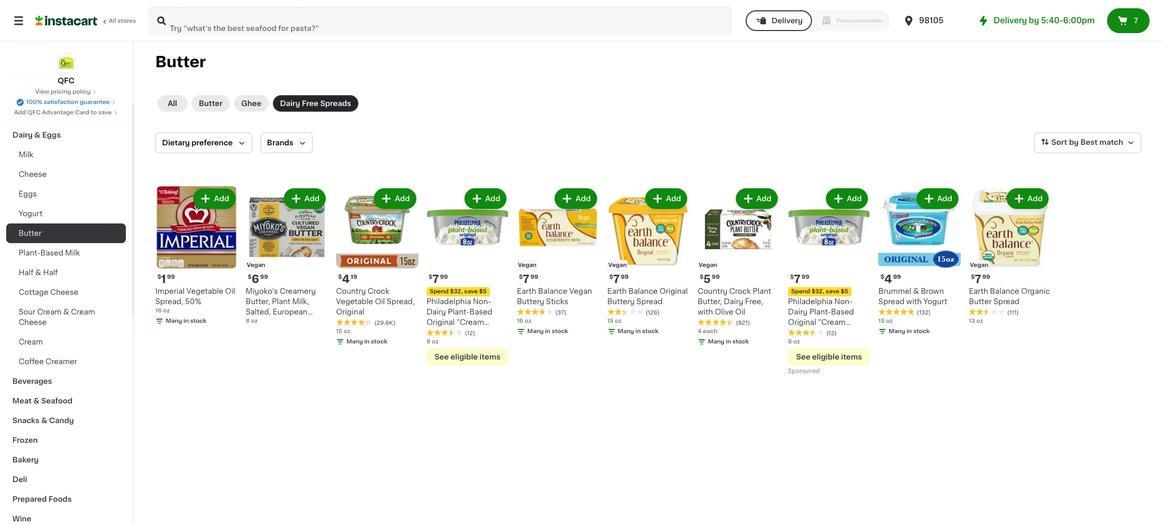Task type: locate. For each thing, give the bounding box(es) containing it.
stock for earth balance original buttery spread
[[642, 329, 659, 334]]

all inside all stores link
[[109, 18, 116, 24]]

country down "$ 4 19"
[[336, 288, 366, 295]]

bakery
[[12, 457, 39, 464]]

1 99 from the left
[[167, 274, 175, 280]]

based
[[40, 250, 63, 257], [470, 309, 493, 316], [831, 309, 854, 316]]

4 $ from the left
[[429, 274, 433, 280]]

4 99 from the left
[[531, 274, 539, 280]]

0 horizontal spatial see eligible items
[[435, 354, 501, 361]]

1 horizontal spatial philadelphia
[[788, 298, 833, 305]]

spend for eighth product group's the see eligible items button
[[791, 289, 810, 295]]

1 horizontal spatial 15 oz
[[608, 318, 622, 324]]

cheese" for eighth product group's the see eligible items button
[[788, 329, 820, 336]]

8 oz
[[246, 318, 258, 324], [427, 339, 439, 345], [788, 339, 800, 345]]

service type group
[[746, 10, 890, 31]]

15 for brummel & brown spread with yogurt
[[879, 318, 885, 324]]

many
[[166, 318, 182, 324], [527, 329, 544, 334], [618, 329, 634, 334], [889, 329, 906, 334], [347, 339, 363, 345], [708, 339, 725, 345]]

& down produce
[[34, 132, 40, 139]]

country down $ 5 99
[[698, 288, 728, 295]]

1 see eligible items button from the left
[[427, 348, 509, 366]]

7 $ from the left
[[700, 274, 704, 280]]

all
[[109, 18, 116, 24], [168, 100, 177, 107]]

0 horizontal spatial butter,
[[246, 298, 270, 305]]

dairy & eggs link
[[6, 125, 126, 145]]

& inside "link"
[[34, 132, 40, 139]]

country for 4
[[336, 288, 366, 295]]

1 horizontal spatial $32,
[[812, 289, 825, 295]]

1 vertical spatial 16
[[517, 318, 523, 324]]

3 balance from the left
[[990, 288, 1020, 295]]

crock up (29.6k)
[[368, 288, 389, 295]]

1 horizontal spatial spend
[[791, 289, 810, 295]]

brown
[[921, 288, 944, 295]]

based for 4th product group from left
[[470, 309, 493, 316]]

(37)
[[555, 310, 567, 316]]

1 $ from the left
[[157, 274, 161, 280]]

yogurt down brown
[[924, 298, 948, 305]]

16 inside imperial vegetable oil spread, 50% 16 oz
[[155, 308, 162, 314]]

0 horizontal spatial balance
[[538, 288, 568, 295]]

qfc up view pricing policy link
[[58, 77, 74, 84]]

2 cheese" from the left
[[788, 329, 820, 336]]

country for 5
[[698, 288, 728, 295]]

$32, for 4th product group from left
[[450, 289, 463, 295]]

99 inside "$ 4 99"
[[893, 274, 901, 280]]

9 product group from the left
[[879, 186, 961, 338]]

1 horizontal spatial 15
[[608, 318, 614, 324]]

in down sticks
[[545, 329, 551, 334]]

product group
[[155, 186, 238, 328], [246, 186, 328, 326], [336, 186, 418, 348], [427, 186, 509, 366], [517, 186, 599, 338], [608, 186, 690, 338], [698, 186, 780, 348], [788, 186, 871, 377], [879, 186, 961, 338], [969, 186, 1051, 326]]

spread inside earth balance organic butter spread
[[994, 298, 1020, 305]]

add
[[14, 110, 26, 116], [214, 195, 229, 203], [305, 195, 320, 203], [395, 195, 410, 203], [485, 195, 501, 203], [576, 195, 591, 203], [666, 195, 681, 203], [757, 195, 772, 203], [847, 195, 862, 203], [938, 195, 953, 203], [1028, 195, 1043, 203]]

$ inside $ 5 99
[[700, 274, 704, 280]]

$ 7 99
[[429, 274, 448, 285], [519, 274, 539, 285], [610, 274, 629, 285], [790, 274, 810, 285], [971, 274, 991, 285]]

& for seafood
[[33, 398, 39, 405]]

1 "cream from the left
[[457, 319, 484, 326]]

stores
[[118, 18, 136, 24]]

to
[[91, 110, 97, 116]]

philadelphia for the see eligible items button corresponding to 4th product group from left
[[427, 298, 471, 305]]

satisfaction
[[44, 99, 78, 105]]

eggs up yogurt link
[[19, 191, 37, 198]]

deli
[[12, 477, 27, 484]]

2 horizontal spatial 4
[[885, 274, 892, 285]]

0 vertical spatial yogurt
[[19, 210, 43, 218]]

16
[[155, 308, 162, 314], [517, 318, 523, 324]]

0 horizontal spatial cheese"
[[427, 329, 458, 336]]

half up cottage
[[19, 269, 34, 277]]

many in stock down 50%
[[166, 318, 207, 324]]

many down 16 oz
[[527, 329, 544, 334]]

1 horizontal spatial all
[[168, 100, 177, 107]]

$5 for eighth product group's the see eligible items button
[[841, 289, 849, 295]]

all left stores
[[109, 18, 116, 24]]

0 horizontal spatial 15
[[336, 329, 343, 334]]

1 vertical spatial oil
[[375, 298, 385, 305]]

2 horizontal spatial 8 oz
[[788, 339, 800, 345]]

5 $ from the left
[[519, 274, 523, 280]]

many in stock down (126)
[[618, 329, 659, 334]]

beverages link
[[6, 372, 126, 392]]

vegetable down "$ 4 19"
[[336, 298, 373, 305]]

spread inside brummel & brown spread with yogurt
[[879, 298, 905, 305]]

& left 'candy'
[[41, 418, 47, 425]]

earth balance organic butter spread
[[969, 288, 1051, 305]]

eligible for 4th product group from left
[[451, 354, 478, 361]]

save for eighth product group
[[826, 289, 840, 295]]

delivery by 5:40-6:00pm link
[[977, 15, 1095, 27]]

by right sort
[[1069, 139, 1079, 146]]

(12)
[[465, 331, 475, 336], [827, 331, 837, 336]]

add button for brummel & brown spread with yogurt
[[918, 190, 958, 208]]

6 add button from the left
[[647, 190, 687, 208]]

crock up free,
[[730, 288, 751, 295]]

15 down country crock vegetable oil spread, original
[[336, 329, 343, 334]]

crock for 5
[[730, 288, 751, 295]]

butter link
[[192, 95, 230, 112], [6, 224, 126, 243]]

0 horizontal spatial items
[[480, 354, 501, 361]]

2 horizontal spatial save
[[826, 289, 840, 295]]

None search field
[[148, 6, 732, 35]]

eggs down advantage at the left of page
[[42, 132, 61, 139]]

1 eligible from the left
[[451, 354, 478, 361]]

2 balance from the left
[[629, 288, 658, 295]]

eggs inside "link"
[[42, 132, 61, 139]]

2 horizontal spatial 8
[[788, 339, 792, 345]]

& right meat
[[33, 398, 39, 405]]

many down earth balance original buttery spread
[[618, 329, 634, 334]]

$ inside "$ 4 99"
[[881, 274, 885, 280]]

in down country crock vegetable oil spread, original
[[364, 339, 370, 345]]

4 add button from the left
[[466, 190, 506, 208]]

product group containing 5
[[698, 186, 780, 348]]

1 vertical spatial qfc
[[27, 110, 41, 116]]

balance up (111)
[[990, 288, 1020, 295]]

8
[[246, 318, 250, 324], [427, 339, 431, 345], [788, 339, 792, 345]]

with up the (132)
[[907, 298, 922, 305]]

1 earth from the left
[[517, 288, 536, 295]]

earth inside earth balance original buttery spread
[[608, 288, 627, 295]]

15 oz for brummel & brown spread with yogurt
[[879, 318, 893, 324]]

1 horizontal spatial 8 oz
[[427, 339, 439, 345]]

5 $ 7 99 from the left
[[971, 274, 991, 285]]

2 eligible from the left
[[812, 354, 840, 361]]

vegetable up 50%
[[187, 288, 223, 295]]

add for miyoko's creamery butter, plant milk, salted, european style
[[305, 195, 320, 203]]

brummel
[[879, 288, 912, 295]]

stock down 50%
[[190, 318, 207, 324]]

buttery inside earth balance original buttery spread
[[608, 298, 635, 305]]

0 horizontal spatial philadelphia non- dairy plant-based original "cream cheese" spread
[[427, 298, 493, 336]]

save
[[98, 110, 112, 116], [464, 289, 478, 295], [826, 289, 840, 295]]

1 horizontal spatial see eligible items button
[[788, 348, 871, 366]]

1 see eligible items from the left
[[435, 354, 501, 361]]

1 horizontal spatial items
[[841, 354, 862, 361]]

0 vertical spatial vegetable
[[187, 288, 223, 295]]

1 $5 from the left
[[479, 289, 487, 295]]

2 $5 from the left
[[841, 289, 849, 295]]

oil up (821)
[[736, 309, 746, 316]]

1 horizontal spatial yogurt
[[924, 298, 948, 305]]

0 horizontal spatial 8 oz
[[246, 318, 258, 324]]

0 horizontal spatial butter link
[[6, 224, 126, 243]]

& for half
[[35, 269, 41, 277]]

oz for 10th product group from left
[[977, 318, 984, 324]]

oil up (29.6k)
[[375, 298, 385, 305]]

4
[[342, 274, 350, 285], [885, 274, 892, 285], [698, 329, 702, 334]]

2 earth from the left
[[608, 288, 627, 295]]

balance up (126)
[[629, 288, 658, 295]]

3 $ 7 99 from the left
[[610, 274, 629, 285]]

0 horizontal spatial yogurt
[[19, 210, 43, 218]]

$ inside the $ 6 99
[[248, 274, 252, 280]]

ghee link
[[234, 95, 269, 112]]

plant up "european"
[[272, 298, 291, 305]]

many for country crock plant butter, dairy free, with olive oil
[[708, 339, 725, 345]]

add button for earth balance vegan buttery sticks
[[556, 190, 596, 208]]

10 add button from the left
[[1008, 190, 1048, 208]]

0 horizontal spatial earth
[[517, 288, 536, 295]]

99 inside the $ 6 99
[[260, 274, 268, 280]]

0 horizontal spatial all
[[109, 18, 116, 24]]

0 horizontal spatial $32,
[[450, 289, 463, 295]]

1 $ 7 99 from the left
[[429, 274, 448, 285]]

8 oz for eighth product group
[[788, 339, 800, 345]]

3 earth from the left
[[969, 288, 989, 295]]

plant- for eighth product group
[[810, 309, 831, 316]]

balance inside earth balance original buttery spread
[[629, 288, 658, 295]]

0 vertical spatial butter link
[[192, 95, 230, 112]]

plant
[[753, 288, 772, 295], [272, 298, 291, 305]]

see for eighth product group's the see eligible items button
[[796, 354, 811, 361]]

2 see eligible items button from the left
[[788, 348, 871, 366]]

see eligible items button for eighth product group
[[788, 348, 871, 366]]

many for earth balance vegan buttery sticks
[[527, 329, 544, 334]]

stock down (126)
[[642, 329, 659, 334]]

oil inside country crock plant butter, dairy free, with olive oil
[[736, 309, 746, 316]]

& left brown
[[914, 288, 919, 295]]

1 horizontal spatial crock
[[730, 288, 751, 295]]

meat & seafood
[[12, 398, 73, 405]]

oil inside country crock vegetable oil spread, original
[[375, 298, 385, 305]]

philadelphia for eighth product group's the see eligible items button
[[788, 298, 833, 305]]

2 butter, from the left
[[698, 298, 722, 305]]

1 horizontal spatial "cream
[[818, 319, 846, 326]]

0 vertical spatial qfc
[[58, 77, 74, 84]]

1 buttery from the left
[[517, 298, 544, 305]]

2 philadelphia from the left
[[788, 298, 833, 305]]

0 horizontal spatial by
[[1029, 17, 1040, 24]]

4 up brummel at the bottom right of page
[[885, 274, 892, 285]]

in down earth balance original buttery spread
[[636, 329, 641, 334]]

2 see from the left
[[796, 354, 811, 361]]

0 horizontal spatial non-
[[473, 298, 491, 305]]

1 horizontal spatial earth
[[608, 288, 627, 295]]

2 philadelphia non- dairy plant-based original "cream cheese" spread from the left
[[788, 298, 854, 336]]

1 vertical spatial milk
[[65, 250, 80, 257]]

stock down (29.6k)
[[371, 339, 387, 345]]

stock for country crock plant butter, dairy free, with olive oil
[[733, 339, 749, 345]]

1 horizontal spatial 16
[[517, 318, 523, 324]]

crock inside country crock vegetable oil spread, original
[[368, 288, 389, 295]]

2 spread, from the left
[[387, 298, 415, 305]]

1 crock from the left
[[368, 288, 389, 295]]

15 oz down brummel at the bottom right of page
[[879, 318, 893, 324]]

butter, up olive
[[698, 298, 722, 305]]

0 vertical spatial with
[[907, 298, 922, 305]]

in down brummel & brown spread with yogurt
[[907, 329, 912, 334]]

2 buttery from the left
[[608, 298, 635, 305]]

1 balance from the left
[[538, 288, 568, 295]]

1 horizontal spatial milk
[[65, 250, 80, 257]]

2 horizontal spatial 15 oz
[[879, 318, 893, 324]]

2 99 from the left
[[260, 274, 268, 280]]

1 horizontal spatial eligible
[[812, 354, 840, 361]]

2 spend from the left
[[791, 289, 810, 295]]

snacks
[[12, 418, 40, 425]]

1 spread, from the left
[[155, 298, 183, 305]]

2 crock from the left
[[730, 288, 751, 295]]

plant- for 4th product group from left
[[448, 309, 470, 316]]

1 spend from the left
[[430, 289, 449, 295]]

many in stock down (29.6k)
[[347, 339, 387, 345]]

balance for organic
[[990, 288, 1020, 295]]

$32, for eighth product group
[[812, 289, 825, 295]]

cream down cottage cheese link
[[71, 309, 95, 316]]

1 horizontal spatial eggs
[[42, 132, 61, 139]]

plant inside country crock plant butter, dairy free, with olive oil
[[753, 288, 772, 295]]

1 vertical spatial yogurt
[[924, 298, 948, 305]]

best
[[1081, 139, 1098, 146]]

cheese link
[[6, 165, 126, 184]]

butter link right all link
[[192, 95, 230, 112]]

non- for eighth product group's the see eligible items button
[[835, 298, 853, 305]]

all for all
[[168, 100, 177, 107]]

2 half from the left
[[43, 269, 58, 277]]

by left 5:40-
[[1029, 17, 1040, 24]]

instacart logo image
[[35, 15, 97, 27]]

country inside country crock plant butter, dairy free, with olive oil
[[698, 288, 728, 295]]

4 $ 7 99 from the left
[[790, 274, 810, 285]]

philadelphia
[[427, 298, 471, 305], [788, 298, 833, 305]]

0 horizontal spatial 16
[[155, 308, 162, 314]]

0 horizontal spatial 15 oz
[[336, 329, 351, 334]]

cream
[[37, 309, 61, 316], [71, 309, 95, 316], [19, 339, 43, 346]]

0 horizontal spatial country
[[336, 288, 366, 295]]

balance up sticks
[[538, 288, 568, 295]]

10 $ from the left
[[971, 274, 975, 280]]

1 non- from the left
[[473, 298, 491, 305]]

4 each
[[698, 329, 718, 334]]

add for imperial vegetable oil spread, 50%
[[214, 195, 229, 203]]

5 product group from the left
[[517, 186, 599, 338]]

qfc down the 100%
[[27, 110, 41, 116]]

butter up 13 oz
[[969, 298, 992, 305]]

spend for the see eligible items button corresponding to 4th product group from left
[[430, 289, 449, 295]]

2 $ from the left
[[248, 274, 252, 280]]

0 horizontal spatial spend
[[430, 289, 449, 295]]

vegan for earth balance vegan buttery sticks
[[518, 262, 537, 268]]

& down cottage cheese link
[[63, 309, 69, 316]]

$ 7 99 for 16 oz
[[519, 274, 539, 285]]

delivery for delivery by 5:40-6:00pm
[[994, 17, 1027, 24]]

yogurt down eggs link
[[19, 210, 43, 218]]

1 philadelphia non- dairy plant-based original "cream cheese" spread from the left
[[427, 298, 493, 336]]

foods
[[49, 496, 72, 504]]

2 $ 7 99 from the left
[[519, 274, 539, 285]]

add for country crock plant butter, dairy free, with olive oil
[[757, 195, 772, 203]]

99 for product group containing 1
[[167, 274, 175, 280]]

1 butter, from the left
[[246, 298, 270, 305]]

butter, up salted,
[[246, 298, 270, 305]]

cheese down half & half link
[[50, 289, 78, 296]]

★★★★★
[[517, 308, 553, 316], [517, 308, 553, 316], [608, 308, 644, 316], [879, 308, 915, 316], [879, 308, 915, 316], [969, 308, 1005, 316], [336, 319, 373, 326], [336, 319, 373, 326], [698, 319, 734, 326], [698, 319, 734, 326], [427, 329, 463, 336], [427, 329, 463, 336], [788, 329, 825, 336], [788, 329, 825, 336]]

vegan inside earth balance vegan buttery sticks
[[569, 288, 592, 295]]

add button for country crock plant butter, dairy free, with olive oil
[[737, 190, 777, 208]]

0 horizontal spatial plant
[[272, 298, 291, 305]]

1 cheese" from the left
[[427, 329, 458, 336]]

15 down brummel at the bottom right of page
[[879, 318, 885, 324]]

0 horizontal spatial (12)
[[465, 331, 475, 336]]

1 country from the left
[[336, 288, 366, 295]]

15 down earth balance original buttery spread
[[608, 318, 614, 324]]

original inside earth balance original buttery spread
[[660, 288, 688, 295]]

see
[[435, 354, 449, 361], [796, 354, 811, 361]]

prepared foods link
[[6, 490, 126, 510]]

2 "cream from the left
[[818, 319, 846, 326]]

6 $ from the left
[[610, 274, 613, 280]]

1 half from the left
[[19, 269, 34, 277]]

with left olive
[[698, 309, 713, 316]]

1 horizontal spatial buttery
[[608, 298, 635, 305]]

2 horizontal spatial earth
[[969, 288, 989, 295]]

2 country from the left
[[698, 288, 728, 295]]

vegan for earth balance original buttery spread
[[609, 262, 627, 268]]

stock down the (132)
[[914, 329, 930, 334]]

2 $32, from the left
[[812, 289, 825, 295]]

crock inside country crock plant butter, dairy free, with olive oil
[[730, 288, 751, 295]]

& up cottage
[[35, 269, 41, 277]]

vegan
[[247, 262, 265, 268], [518, 262, 537, 268], [609, 262, 627, 268], [699, 262, 717, 268], [970, 262, 989, 268], [569, 288, 592, 295]]

1 product group from the left
[[155, 186, 238, 328]]

15 oz down country crock vegetable oil spread, original
[[336, 329, 351, 334]]

0 vertical spatial by
[[1029, 17, 1040, 24]]

delivery inside 'button'
[[772, 17, 803, 24]]

0 vertical spatial 16
[[155, 308, 162, 314]]

1 horizontal spatial with
[[907, 298, 922, 305]]

butter link up plant-based milk
[[6, 224, 126, 243]]

7
[[1134, 17, 1139, 24], [433, 274, 439, 285], [523, 274, 530, 285], [613, 274, 620, 285], [794, 274, 801, 285], [975, 274, 982, 285]]

earth for earth balance organic butter spread
[[969, 288, 989, 295]]

6 99 from the left
[[712, 274, 720, 280]]

1 horizontal spatial $5
[[841, 289, 849, 295]]

prepared foods
[[12, 496, 72, 504]]

many in stock down the (132)
[[889, 329, 930, 334]]

buttery for earth balance vegan buttery sticks
[[517, 298, 544, 305]]

with inside brummel & brown spread with yogurt
[[907, 298, 922, 305]]

vegan for earth balance organic butter spread
[[970, 262, 989, 268]]

add button for miyoko's creamery butter, plant milk, salted, european style
[[285, 190, 325, 208]]

50%
[[185, 298, 201, 305]]

1 (12) from the left
[[465, 331, 475, 336]]

in
[[184, 318, 189, 324], [545, 329, 551, 334], [636, 329, 641, 334], [907, 329, 912, 334], [364, 339, 370, 345], [726, 339, 731, 345]]

(12) for eighth product group
[[827, 331, 837, 336]]

all for all stores
[[109, 18, 116, 24]]

plant-based milk link
[[6, 243, 126, 263]]

lists link
[[6, 29, 126, 50]]

based inside plant-based milk link
[[40, 250, 63, 257]]

2 horizontal spatial balance
[[990, 288, 1020, 295]]

0 horizontal spatial buttery
[[517, 298, 544, 305]]

all stores link
[[35, 6, 137, 35]]

stock down (37)
[[552, 329, 568, 334]]

butter up plant-based milk
[[19, 230, 41, 237]]

15 oz for country crock vegetable oil spread, original
[[336, 329, 351, 334]]

5 add button from the left
[[556, 190, 596, 208]]

5:40-
[[1041, 17, 1064, 24]]

add button for earth balance original buttery spread
[[647, 190, 687, 208]]

$ inside "$ 4 19"
[[338, 274, 342, 280]]

9 $ from the left
[[881, 274, 885, 280]]

spread, up (29.6k)
[[387, 298, 415, 305]]

add button for imperial vegetable oil spread, 50%
[[194, 190, 234, 208]]

2 (12) from the left
[[827, 331, 837, 336]]

cheese down milk link in the left top of the page
[[19, 171, 47, 178]]

many down brummel & brown spread with yogurt
[[889, 329, 906, 334]]

0 horizontal spatial spend $32, save $5
[[430, 289, 487, 295]]

original inside country crock vegetable oil spread, original
[[336, 309, 364, 316]]

many in stock down each
[[708, 339, 749, 345]]

all inside all link
[[168, 100, 177, 107]]

0 vertical spatial cheese
[[19, 171, 47, 178]]

0 horizontal spatial philadelphia
[[427, 298, 471, 305]]

4 for country
[[342, 274, 350, 285]]

2 non- from the left
[[835, 298, 853, 305]]

by inside field
[[1069, 139, 1079, 146]]

4 left each
[[698, 329, 702, 334]]

philadelphia non- dairy plant-based original "cream cheese" spread for eighth product group
[[788, 298, 854, 336]]

butter,
[[246, 298, 270, 305], [698, 298, 722, 305]]

99 for 10th product group from left
[[983, 274, 991, 280]]

8 99 from the left
[[893, 274, 901, 280]]

$32,
[[450, 289, 463, 295], [812, 289, 825, 295]]

9 add button from the left
[[918, 190, 958, 208]]

many down country crock vegetable oil spread, original
[[347, 339, 363, 345]]

1 $32, from the left
[[450, 289, 463, 295]]

98105
[[919, 17, 944, 24]]

4 left 19
[[342, 274, 350, 285]]

stock
[[190, 318, 207, 324], [552, 329, 568, 334], [642, 329, 659, 334], [914, 329, 930, 334], [371, 339, 387, 345], [733, 339, 749, 345]]

earth for earth balance original buttery spread
[[608, 288, 627, 295]]

add for earth balance organic butter spread
[[1028, 195, 1043, 203]]

1 horizontal spatial based
[[470, 309, 493, 316]]

balance inside earth balance organic butter spread
[[990, 288, 1020, 295]]

see eligible items
[[435, 354, 501, 361], [796, 354, 862, 361]]

many in stock down (37)
[[527, 329, 568, 334]]

5 99 from the left
[[621, 274, 629, 280]]

milk up half & half link
[[65, 250, 80, 257]]

1 items from the left
[[480, 354, 501, 361]]

free
[[302, 100, 319, 107]]

0 horizontal spatial delivery
[[772, 17, 803, 24]]

1 horizontal spatial non-
[[835, 298, 853, 305]]

(12) for 4th product group from left
[[465, 331, 475, 336]]

butter, inside country crock plant butter, dairy free, with olive oil
[[698, 298, 722, 305]]

earth inside earth balance vegan buttery sticks
[[517, 288, 536, 295]]

1 horizontal spatial spread,
[[387, 298, 415, 305]]

100% satisfaction guarantee button
[[16, 96, 116, 107]]

$5
[[479, 289, 487, 295], [841, 289, 849, 295]]

butter right all link
[[199, 100, 223, 107]]

1 see from the left
[[435, 354, 449, 361]]

0 horizontal spatial eggs
[[19, 191, 37, 198]]

"cream for the see eligible items button corresponding to 4th product group from left
[[457, 319, 484, 326]]

cheese down the sour
[[19, 319, 47, 326]]

0 vertical spatial plant
[[753, 288, 772, 295]]

add for earth balance vegan buttery sticks
[[576, 195, 591, 203]]

add inside add qfc advantage card to save link
[[14, 110, 26, 116]]

$ for 9th product group from left
[[881, 274, 885, 280]]

$ 1 99
[[157, 274, 175, 285]]

all stores
[[109, 18, 136, 24]]

many in stock
[[166, 318, 207, 324], [527, 329, 568, 334], [618, 329, 659, 334], [889, 329, 930, 334], [347, 339, 387, 345], [708, 339, 749, 345]]

7 add button from the left
[[737, 190, 777, 208]]

cheese"
[[427, 329, 458, 336], [788, 329, 820, 336]]

0 horizontal spatial see
[[435, 354, 449, 361]]

1 horizontal spatial half
[[43, 269, 58, 277]]

plant-based milk
[[19, 250, 80, 257]]

0 horizontal spatial with
[[698, 309, 713, 316]]

milk down the dairy & eggs
[[19, 151, 33, 159]]

1 vertical spatial vegetable
[[336, 298, 373, 305]]

buttery inside earth balance vegan buttery sticks
[[517, 298, 544, 305]]

$ 7 99 for 13 oz
[[971, 274, 991, 285]]

2 horizontal spatial plant-
[[810, 309, 831, 316]]

1 horizontal spatial cheese"
[[788, 329, 820, 336]]

1 horizontal spatial balance
[[629, 288, 658, 295]]

all up dietary
[[168, 100, 177, 107]]

15 oz down earth balance original buttery spread
[[608, 318, 622, 324]]

1 vertical spatial by
[[1069, 139, 1079, 146]]

vegan for miyoko's creamery butter, plant milk, salted, european style
[[247, 262, 265, 268]]

3 $ from the left
[[338, 274, 342, 280]]

1 horizontal spatial oil
[[375, 298, 385, 305]]

9 99 from the left
[[983, 274, 991, 280]]

0 horizontal spatial vegetable
[[187, 288, 223, 295]]

philadelphia non- dairy plant-based original "cream cheese" spread for 4th product group from left
[[427, 298, 493, 336]]

country inside country crock vegetable oil spread, original
[[336, 288, 366, 295]]

99 for 9th product group from left
[[893, 274, 901, 280]]

3 add button from the left
[[375, 190, 415, 208]]

many down each
[[708, 339, 725, 345]]

& for candy
[[41, 418, 47, 425]]

1 horizontal spatial plant-
[[448, 309, 470, 316]]

spread,
[[155, 298, 183, 305], [387, 298, 415, 305]]

miyoko's
[[246, 288, 278, 295]]

vegetable
[[187, 288, 223, 295], [336, 298, 373, 305]]

$ for product group containing 6
[[248, 274, 252, 280]]

1 horizontal spatial plant
[[753, 288, 772, 295]]

99 for sixth product group from right
[[531, 274, 539, 280]]

1 horizontal spatial delivery
[[994, 17, 1027, 24]]

stock down (821)
[[733, 339, 749, 345]]

dietary preference
[[162, 139, 233, 147]]

delivery button
[[746, 10, 812, 31]]

2 add button from the left
[[285, 190, 325, 208]]

1 horizontal spatial country
[[698, 288, 728, 295]]

1 philadelphia from the left
[[427, 298, 471, 305]]

dairy inside "link"
[[12, 132, 33, 139]]

oil left miyoko's in the left of the page
[[225, 288, 235, 295]]

0 horizontal spatial "cream
[[457, 319, 484, 326]]

add qfc advantage card to save link
[[14, 109, 118, 117]]

& inside brummel & brown spread with yogurt
[[914, 288, 919, 295]]

balance for original
[[629, 288, 658, 295]]

half down plant-based milk
[[43, 269, 58, 277]]

0 horizontal spatial 4
[[342, 274, 350, 285]]

0 horizontal spatial eligible
[[451, 354, 478, 361]]

1 horizontal spatial spend $32, save $5
[[791, 289, 849, 295]]

10 product group from the left
[[969, 186, 1051, 326]]

in down olive
[[726, 339, 731, 345]]

15
[[608, 318, 614, 324], [879, 318, 885, 324], [336, 329, 343, 334]]

16 down earth balance vegan buttery sticks
[[517, 318, 523, 324]]

balance inside earth balance vegan buttery sticks
[[538, 288, 568, 295]]

in for country crock vegetable oil spread, original
[[364, 339, 370, 345]]

7 inside 7 button
[[1134, 17, 1139, 24]]

99 inside $ 1 99
[[167, 274, 175, 280]]

frozen link
[[6, 431, 126, 451]]

1 horizontal spatial see
[[796, 354, 811, 361]]

earth inside earth balance organic butter spread
[[969, 288, 989, 295]]

0 horizontal spatial qfc
[[27, 110, 41, 116]]

0 horizontal spatial $5
[[479, 289, 487, 295]]

1 add button from the left
[[194, 190, 234, 208]]

$ for sixth product group from right
[[519, 274, 523, 280]]

2 product group from the left
[[246, 186, 328, 326]]

ghee
[[241, 100, 261, 107]]

16 down imperial on the left bottom of page
[[155, 308, 162, 314]]

see eligible items for eighth product group
[[796, 354, 862, 361]]

99 inside $ 5 99
[[712, 274, 720, 280]]

0 horizontal spatial oil
[[225, 288, 235, 295]]

13
[[969, 318, 975, 324]]

plant up free,
[[753, 288, 772, 295]]

1 horizontal spatial qfc
[[58, 77, 74, 84]]

8 add button from the left
[[827, 190, 867, 208]]

2 vertical spatial oil
[[736, 309, 746, 316]]

8 product group from the left
[[788, 186, 871, 377]]

1 vertical spatial all
[[168, 100, 177, 107]]

0 horizontal spatial half
[[19, 269, 34, 277]]

qfc
[[58, 77, 74, 84], [27, 110, 41, 116]]

2 see eligible items from the left
[[796, 354, 862, 361]]

spend
[[430, 289, 449, 295], [791, 289, 810, 295]]

7 product group from the left
[[698, 186, 780, 348]]

$ inside $ 1 99
[[157, 274, 161, 280]]

0 horizontal spatial crock
[[368, 288, 389, 295]]

$ for product group containing 1
[[157, 274, 161, 280]]

spread, down imperial on the left bottom of page
[[155, 298, 183, 305]]



Task type: vqa. For each thing, say whether or not it's contained in the screenshot.
second 14 from right
no



Task type: describe. For each thing, give the bounding box(es) containing it.
1 vertical spatial butter link
[[6, 224, 126, 243]]

98105 button
[[903, 6, 965, 35]]

15 for country crock vegetable oil spread, original
[[336, 329, 343, 334]]

$ 4 19
[[338, 274, 357, 285]]

many in stock for country crock vegetable oil spread, original
[[347, 339, 387, 345]]

many in stock for brummel & brown spread with yogurt
[[889, 329, 930, 334]]

16 oz
[[517, 318, 532, 324]]

prepared
[[12, 496, 47, 504]]

advantage
[[42, 110, 74, 116]]

match
[[1100, 139, 1124, 146]]

oz for sixth product group from right
[[525, 318, 532, 324]]

vegan for country crock plant butter, dairy free, with olive oil
[[699, 262, 717, 268]]

6
[[252, 274, 259, 285]]

$5 for the see eligible items button corresponding to 4th product group from left
[[479, 289, 487, 295]]

$ 4 99
[[881, 274, 901, 285]]

butter inside earth balance organic butter spread
[[969, 298, 992, 305]]

country crock plant butter, dairy free, with olive oil
[[698, 288, 772, 316]]

view pricing policy link
[[35, 88, 97, 96]]

& for brown
[[914, 288, 919, 295]]

brummel & brown spread with yogurt
[[879, 288, 948, 305]]

(111)
[[1008, 310, 1019, 316]]

(821)
[[736, 320, 750, 326]]

thanksgiving
[[12, 92, 62, 99]]

sort by
[[1052, 139, 1079, 146]]

7 99 from the left
[[802, 274, 810, 280]]

many in stock for country crock plant butter, dairy free, with olive oil
[[708, 339, 749, 345]]

1 horizontal spatial 4
[[698, 329, 702, 334]]

$ 5 99
[[700, 274, 720, 285]]

wine
[[12, 516, 31, 523]]

2 items from the left
[[841, 354, 862, 361]]

many for earth balance original buttery spread
[[618, 329, 634, 334]]

3 product group from the left
[[336, 186, 418, 348]]

meat & seafood link
[[6, 392, 126, 411]]

many for country crock vegetable oil spread, original
[[347, 339, 363, 345]]

(132)
[[917, 310, 931, 316]]

4 for brummel
[[885, 274, 892, 285]]

organic
[[1022, 288, 1051, 295]]

frozen
[[12, 437, 38, 444]]

"cream for eighth product group's the see eligible items button
[[818, 319, 846, 326]]

3 99 from the left
[[440, 274, 448, 280]]

1 horizontal spatial butter link
[[192, 95, 230, 112]]

99 for sixth product group
[[621, 274, 629, 280]]

oz for eighth product group
[[794, 339, 800, 345]]

add button for earth balance organic butter spread
[[1008, 190, 1048, 208]]

view pricing policy
[[35, 89, 91, 95]]

vegetable inside imperial vegetable oil spread, 50% 16 oz
[[187, 288, 223, 295]]

olive
[[715, 309, 734, 316]]

earth for earth balance vegan buttery sticks
[[517, 288, 536, 295]]

recipes link
[[6, 66, 126, 86]]

eggs link
[[6, 184, 126, 204]]

stock for earth balance vegan buttery sticks
[[552, 329, 568, 334]]

buttery for earth balance original buttery spread
[[608, 298, 635, 305]]

15 oz for earth balance original buttery spread
[[608, 318, 622, 324]]

cream down cottage cheese
[[37, 309, 61, 316]]

in down 50%
[[184, 318, 189, 324]]

1 spend $32, save $5 from the left
[[430, 289, 487, 295]]

in for country crock plant butter, dairy free, with olive oil
[[726, 339, 731, 345]]

& inside sour cream & cream cheese
[[63, 309, 69, 316]]

5
[[704, 274, 711, 285]]

many in stock for earth balance original buttery spread
[[618, 329, 659, 334]]

product group containing 6
[[246, 186, 328, 326]]

yogurt inside brummel & brown spread with yogurt
[[924, 298, 948, 305]]

add qfc advantage card to save
[[14, 110, 112, 116]]

all link
[[157, 95, 188, 112]]

spread, inside country crock vegetable oil spread, original
[[387, 298, 415, 305]]

preference
[[192, 139, 233, 147]]

6:00pm
[[1064, 17, 1095, 24]]

balance for vegan
[[538, 288, 568, 295]]

snacks & candy link
[[6, 411, 126, 431]]

1 vertical spatial cheese
[[50, 289, 78, 296]]

6 product group from the left
[[608, 186, 690, 338]]

stock for brummel & brown spread with yogurt
[[914, 329, 930, 334]]

pricing
[[51, 89, 71, 95]]

earth balance vegan buttery sticks
[[517, 288, 592, 305]]

eligible for eighth product group
[[812, 354, 840, 361]]

8 $ from the left
[[790, 274, 794, 280]]

by for delivery
[[1029, 17, 1040, 24]]

8 oz for 4th product group from left
[[427, 339, 439, 345]]

in for earth balance original buttery spread
[[636, 329, 641, 334]]

wine link
[[6, 510, 126, 526]]

coffee creamer
[[19, 358, 77, 366]]

dairy free spreads
[[280, 100, 351, 107]]

style
[[246, 319, 265, 326]]

free,
[[745, 298, 763, 305]]

8 for the see eligible items button corresponding to 4th product group from left
[[427, 339, 431, 345]]

creamery
[[280, 288, 316, 295]]

coffee
[[19, 358, 44, 366]]

dietary
[[162, 139, 190, 147]]

spread inside earth balance original buttery spread
[[637, 298, 663, 305]]

99 for product group containing 6
[[260, 274, 268, 280]]

(29.6k)
[[375, 320, 396, 326]]

see eligible items for 4th product group from left
[[435, 354, 501, 361]]

sponsored badge image
[[788, 369, 820, 375]]

non- for the see eligible items button corresponding to 4th product group from left
[[473, 298, 491, 305]]

19
[[351, 274, 357, 280]]

earth balance original buttery spread
[[608, 288, 688, 305]]

plant inside 'miyoko's creamery butter, plant milk, salted, european style'
[[272, 298, 291, 305]]

8 for eighth product group's the see eligible items button
[[788, 339, 792, 345]]

0 horizontal spatial 8
[[246, 318, 250, 324]]

oz for 4th product group from left
[[432, 339, 439, 345]]

qfc logo image
[[56, 54, 76, 74]]

$ 7 99 for 15 oz
[[610, 274, 629, 285]]

save inside add qfc advantage card to save link
[[98, 110, 112, 116]]

oil inside imperial vegetable oil spread, 50% 16 oz
[[225, 288, 235, 295]]

vegetable inside country crock vegetable oil spread, original
[[336, 298, 373, 305]]

salted,
[[246, 309, 271, 316]]

best match
[[1081, 139, 1124, 146]]

produce
[[12, 112, 44, 119]]

$ for 8th product group from right
[[338, 274, 342, 280]]

milk,
[[292, 298, 309, 305]]

delivery by 5:40-6:00pm
[[994, 17, 1095, 24]]

add for earth balance original buttery spread
[[666, 195, 681, 203]]

half & half
[[19, 269, 58, 277]]

$ for sixth product group
[[610, 274, 613, 280]]

100%
[[26, 99, 42, 105]]

candy
[[49, 418, 74, 425]]

Best match Sort by field
[[1035, 133, 1142, 153]]

imperial vegetable oil spread, 50% 16 oz
[[155, 288, 235, 314]]

imperial
[[155, 288, 185, 295]]

cheese inside sour cream & cream cheese
[[19, 319, 47, 326]]

country crock vegetable oil spread, original
[[336, 288, 415, 316]]

by for sort
[[1069, 139, 1079, 146]]

coffee creamer link
[[6, 352, 126, 372]]

dietary preference button
[[155, 133, 252, 153]]

see eligible items button for 4th product group from left
[[427, 348, 509, 366]]

many down imperial vegetable oil spread, 50% 16 oz at the bottom of the page
[[166, 318, 182, 324]]

seafood
[[41, 398, 73, 405]]

4 product group from the left
[[427, 186, 509, 366]]

many for brummel & brown spread with yogurt
[[889, 329, 906, 334]]

sour cream & cream cheese link
[[6, 303, 126, 333]]

Search field
[[149, 7, 731, 34]]

brands button
[[260, 133, 313, 153]]

product group containing 1
[[155, 186, 238, 328]]

butter up all link
[[155, 54, 206, 69]]

half & half link
[[6, 263, 126, 283]]

oz for 8th product group from right
[[344, 329, 351, 334]]

see for the see eligible items button corresponding to 4th product group from left
[[435, 354, 449, 361]]

99 for product group containing 5
[[712, 274, 720, 280]]

butter, inside 'miyoko's creamery butter, plant milk, salted, european style'
[[246, 298, 270, 305]]

cottage cheese
[[19, 289, 78, 296]]

in for brummel & brown spread with yogurt
[[907, 329, 912, 334]]

& for eggs
[[34, 132, 40, 139]]

bakery link
[[6, 451, 126, 470]]

european
[[273, 309, 308, 316]]

many in stock for earth balance vegan buttery sticks
[[527, 329, 568, 334]]

(126)
[[646, 310, 660, 316]]

save for 4th product group from left
[[464, 289, 478, 295]]

deli link
[[6, 470, 126, 490]]

with inside country crock plant butter, dairy free, with olive oil
[[698, 309, 713, 316]]

spread, inside imperial vegetable oil spread, 50% 16 oz
[[155, 298, 183, 305]]

meat
[[12, 398, 32, 405]]

dairy & eggs
[[12, 132, 61, 139]]

cheese" for the see eligible items button corresponding to 4th product group from left
[[427, 329, 458, 336]]

oz inside imperial vegetable oil spread, 50% 16 oz
[[163, 308, 170, 314]]

sour cream & cream cheese
[[19, 309, 95, 326]]

stock for country crock vegetable oil spread, original
[[371, 339, 387, 345]]

7 button
[[1108, 8, 1150, 33]]

sour
[[19, 309, 35, 316]]

add for country crock vegetable oil spread, original
[[395, 195, 410, 203]]

miyoko's creamery butter, plant milk, salted, european style
[[246, 288, 316, 326]]

cottage cheese link
[[6, 283, 126, 303]]

crock for 4
[[368, 288, 389, 295]]

$ 6 99
[[248, 274, 268, 285]]

guarantee
[[80, 99, 110, 105]]

0 horizontal spatial plant-
[[19, 250, 40, 257]]

dairy inside country crock plant butter, dairy free, with olive oil
[[724, 298, 744, 305]]

0 horizontal spatial milk
[[19, 151, 33, 159]]

2 spend $32, save $5 from the left
[[791, 289, 849, 295]]

yogurt link
[[6, 204, 126, 224]]

thanksgiving link
[[6, 86, 126, 106]]

cream link
[[6, 333, 126, 352]]

$ for 10th product group from left
[[971, 274, 975, 280]]

snacks & candy
[[12, 418, 74, 425]]

creamer
[[46, 358, 77, 366]]

cream up coffee
[[19, 339, 43, 346]]

oz for sixth product group
[[615, 318, 622, 324]]



